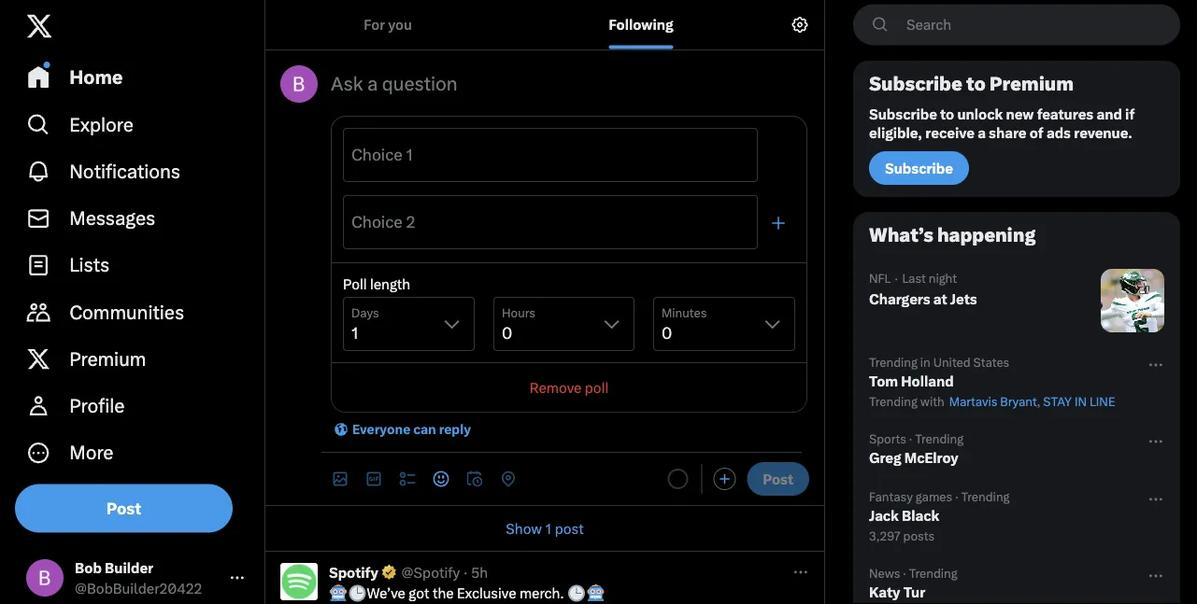 Task type: locate. For each thing, give the bounding box(es) containing it.
what's
[[869, 224, 933, 247]]

sports · trending greg mcelroy
[[869, 432, 964, 466]]

home timeline element
[[265, 0, 824, 605]]

home link
[[15, 54, 257, 101]]

1 up 2
[[406, 146, 413, 164]]

trending inside news · trending katy tur
[[909, 566, 958, 581]]

remove poll
[[530, 379, 609, 396]]

0 horizontal spatial post
[[107, 499, 141, 518]]

features
[[1037, 106, 1094, 122]]

0 vertical spatial a
[[367, 73, 378, 95]]

a down unlock
[[978, 124, 986, 141]]

lists
[[69, 254, 110, 277]]

with
[[920, 394, 945, 409]]

subscribe to premium
[[869, 73, 1074, 95]]

🤖 image
[[330, 585, 347, 602], [587, 585, 604, 602]]

home
[[69, 66, 123, 89]]

ask a question
[[331, 73, 458, 95]]

we've got the exclusive merch.
[[367, 585, 567, 602]]

5h
[[471, 564, 488, 581]]

messages
[[69, 207, 155, 230]]

merch.
[[520, 585, 564, 602]]

0 horizontal spatial to
[[940, 106, 954, 122]]

choice up choice 2
[[351, 146, 402, 164]]

subscribe link
[[869, 151, 969, 185]]

· left 5h link
[[464, 564, 468, 581]]

2 🤖 image from the left
[[587, 585, 604, 602]]

explore
[[69, 113, 133, 136]]

new
[[1006, 106, 1034, 122]]

communities link
[[15, 289, 257, 336]]

more button
[[15, 430, 257, 477]]

tab list
[[265, 0, 772, 50], [321, 461, 664, 498]]

· right nfl
[[895, 270, 898, 287]]

chargers
[[869, 291, 930, 307]]

subscribe for subscribe to premium
[[869, 73, 962, 95]]

🤖 image left 🕒 icon
[[330, 585, 347, 602]]

to inside the subscribe to unlock new features and if eligible, receive a share of ads revenue.
[[940, 106, 954, 122]]

bob
[[75, 560, 102, 577]]

0 horizontal spatial a
[[367, 73, 378, 95]]

post
[[763, 471, 793, 488], [107, 499, 141, 518]]

choice
[[351, 146, 402, 164], [351, 213, 402, 232]]

tab list containing for you
[[265, 0, 772, 50]]

🕒 image
[[568, 585, 585, 602]]

tab list up post text text box
[[265, 0, 772, 50]]

a right "ask"
[[367, 73, 378, 95]]

question
[[382, 73, 458, 95]]

posts
[[903, 529, 935, 543]]

everyone can reply button
[[321, 419, 483, 441]]

show
[[506, 521, 542, 537]]

profile link
[[15, 383, 257, 430]]

· inside the nfl · last night chargers at jets
[[895, 270, 898, 287]]

0 vertical spatial premium
[[990, 73, 1074, 95]]

1 choice from the top
[[351, 146, 402, 164]]

games
[[916, 490, 952, 504]]

0 vertical spatial post
[[763, 471, 793, 488]]

ask
[[331, 73, 363, 95]]

1 for show
[[545, 521, 552, 537]]

receive
[[926, 124, 975, 141]]

ads
[[1047, 124, 1071, 141]]

trending
[[869, 355, 918, 370], [869, 394, 918, 409], [915, 432, 964, 446], [961, 490, 1010, 504], [909, 566, 958, 581]]

· right sports
[[909, 432, 912, 446]]

1 horizontal spatial 🤖 image
[[587, 585, 604, 602]]

poll
[[343, 276, 367, 293]]

trending down the tom
[[869, 394, 918, 409]]

· for tur
[[903, 566, 906, 581]]

premium up profile at the left of page
[[69, 348, 146, 371]]

post inside 'link'
[[107, 499, 141, 518]]

0 vertical spatial 1
[[406, 146, 413, 164]]

poll length
[[343, 276, 410, 293]]

0 horizontal spatial 1
[[406, 146, 413, 164]]

@bobbuilder20422
[[75, 580, 202, 597]]

1 horizontal spatial a
[[978, 124, 986, 141]]

and
[[1097, 106, 1122, 122]]

more
[[69, 442, 113, 465]]

in
[[920, 355, 931, 370]]

to up receive
[[940, 106, 954, 122]]

1 left post
[[545, 521, 552, 537]]

eligible,
[[869, 124, 923, 141]]

remove poll button
[[332, 364, 807, 412]]

1 vertical spatial premium
[[69, 348, 146, 371]]

· for mcelroy
[[909, 432, 912, 446]]

· right games
[[955, 490, 959, 504]]

trending up mcelroy
[[915, 432, 964, 446]]

@spotify link
[[401, 564, 460, 582]]

trending up tur
[[909, 566, 958, 581]]

everyone can reply
[[352, 422, 471, 438]]

1 vertical spatial 1
[[545, 521, 552, 537]]

in
[[1075, 394, 1087, 409]]

if
[[1125, 106, 1135, 122]]

jack
[[869, 507, 899, 524]]

subscribe
[[869, 73, 962, 95], [869, 106, 937, 122], [885, 160, 953, 177]]

0 horizontal spatial premium
[[69, 348, 146, 371]]

a
[[367, 73, 378, 95], [978, 124, 986, 141]]

·
[[895, 270, 898, 287], [909, 432, 912, 446], [955, 490, 959, 504], [464, 564, 468, 581], [903, 566, 906, 581]]

1 vertical spatial post
[[107, 499, 141, 518]]

tab list up show
[[321, 461, 664, 498]]

0 vertical spatial choice
[[351, 146, 402, 164]]

1 vertical spatial choice
[[351, 213, 402, 232]]

choice for choice 1
[[351, 146, 402, 164]]

unlock
[[957, 106, 1003, 122]]

post for post 'button'
[[763, 471, 793, 488]]

mcelroy
[[904, 450, 959, 466]]

trending inside sports · trending greg mcelroy
[[915, 432, 964, 446]]

· right news
[[903, 566, 906, 581]]

1 vertical spatial a
[[978, 124, 986, 141]]

for you link
[[265, 0, 510, 50]]

a inside home timeline element
[[367, 73, 378, 95]]

greg
[[869, 450, 901, 466]]

0 vertical spatial subscribe
[[869, 73, 962, 95]]

messages link
[[15, 195, 257, 242]]

show 1 post
[[506, 521, 584, 537]]

notifications
[[69, 160, 180, 183]]

1 inside button
[[545, 521, 552, 537]]

0 vertical spatial tab list
[[265, 0, 772, 50]]

2 vertical spatial subscribe
[[885, 160, 953, 177]]

· inside sports · trending greg mcelroy
[[909, 432, 912, 446]]

1 vertical spatial to
[[940, 106, 954, 122]]

premium up new
[[990, 73, 1074, 95]]

choice for choice 2
[[351, 213, 402, 232]]

1 horizontal spatial to
[[966, 73, 986, 95]]

following link
[[510, 0, 772, 50]]

you
[[388, 16, 412, 33]]

martavis bryant link
[[947, 394, 1037, 409]]

Post text text field
[[331, 71, 807, 97]]

0 horizontal spatial 🤖 image
[[330, 585, 347, 602]]

🤖 image right 🕒 image
[[587, 585, 604, 602]]

0 vertical spatial to
[[966, 73, 986, 95]]

· inside home timeline element
[[464, 564, 468, 581]]

post inside 'button'
[[763, 471, 793, 488]]

1 horizontal spatial 1
[[545, 521, 552, 537]]

spotify link
[[329, 564, 398, 582]]

poll
[[585, 379, 609, 396]]

to up unlock
[[966, 73, 986, 95]]

5h link
[[471, 564, 488, 582]]

· inside news · trending katy tur
[[903, 566, 906, 581]]

to for unlock
[[940, 106, 954, 122]]

happening
[[937, 224, 1036, 247]]

holland
[[901, 373, 954, 390]]

1 horizontal spatial post
[[763, 471, 793, 488]]

choice left 2
[[351, 213, 402, 232]]

1 vertical spatial subscribe
[[869, 106, 937, 122]]

trending right games
[[961, 490, 1010, 504]]

trending inside fantasy games · trending jack black 3,297 posts
[[961, 490, 1010, 504]]

None text field
[[351, 155, 749, 174], [351, 222, 749, 241], [351, 155, 749, 174], [351, 222, 749, 241]]

1 horizontal spatial premium
[[990, 73, 1074, 95]]

2 choice from the top
[[351, 213, 402, 232]]

1
[[406, 146, 413, 164], [545, 521, 552, 537]]

subscribe inside the subscribe to unlock new features and if eligible, receive a share of ads revenue.
[[869, 106, 937, 122]]



Task type: describe. For each thing, give the bounding box(es) containing it.
,
[[1037, 394, 1040, 409]]

subscribe for subscribe to unlock new features and if eligible, receive a share of ads revenue.
[[869, 106, 937, 122]]

news · trending katy tur
[[869, 566, 958, 601]]

martavis
[[949, 394, 997, 409]]

3,297
[[869, 529, 901, 543]]

to for premium
[[966, 73, 986, 95]]

line
[[1090, 394, 1115, 409]]

post for post 'link'
[[107, 499, 141, 518]]

premium inside primary navigation
[[69, 348, 146, 371]]

at
[[933, 291, 947, 307]]

can
[[413, 422, 436, 438]]

nfl · last night chargers at jets
[[869, 270, 977, 307]]

@spotify
[[401, 564, 460, 581]]

what's happening
[[869, 224, 1036, 247]]

exclusive
[[457, 585, 516, 602]]

· inside fantasy games · trending jack black 3,297 posts
[[955, 490, 959, 504]]

subscribe inside "link"
[[885, 160, 953, 177]]

katy
[[869, 584, 900, 601]]

following
[[609, 16, 673, 33]]

profile
[[69, 395, 125, 418]]

🕒 image
[[349, 585, 366, 602]]

communities
[[69, 301, 184, 324]]

news
[[869, 566, 900, 581]]

subscribe to premium section
[[854, 62, 1179, 196]]

builder
[[105, 560, 153, 577]]

for you
[[364, 16, 412, 33]]

show 1 post button
[[265, 507, 824, 551]]

states
[[973, 355, 1010, 370]]

spotify
[[329, 564, 378, 581]]

trending in united states tom holland trending with martavis bryant , stay in line
[[869, 355, 1115, 409]]

Search search field
[[853, 4, 1180, 45]]

Search query text field
[[895, 5, 1179, 44]]

last
[[902, 271, 926, 286]]

united
[[933, 355, 971, 370]]

subscribe to unlock new features and if eligible, receive a share of ads revenue.
[[869, 106, 1138, 141]]

a inside the subscribe to unlock new features and if eligible, receive a share of ads revenue.
[[978, 124, 986, 141]]

trending up the tom
[[869, 355, 918, 370]]

premium link
[[15, 336, 257, 383]]

undefined unread items image
[[43, 62, 50, 68]]

1 vertical spatial tab list
[[321, 461, 664, 498]]

fantasy games · trending jack black 3,297 posts
[[869, 490, 1010, 543]]

the
[[433, 585, 454, 602]]

verified account image
[[380, 564, 398, 582]]

· for chargers
[[895, 270, 898, 287]]

remove
[[530, 379, 582, 396]]

2
[[406, 213, 415, 232]]

post link
[[15, 484, 233, 533]]

tur
[[903, 584, 925, 601]]

premium inside section
[[990, 73, 1074, 95]]

stay
[[1043, 394, 1072, 409]]

black
[[902, 507, 939, 524]]

of
[[1030, 124, 1044, 141]]

notifications link
[[15, 148, 257, 195]]

share
[[989, 124, 1027, 141]]

choice 1
[[351, 146, 413, 164]]

stay in line link
[[1043, 394, 1115, 409]]

post
[[555, 521, 584, 537]]

nfl
[[869, 271, 891, 286]]

we've
[[367, 585, 405, 602]]

post button
[[747, 463, 809, 496]]

1 🤖 image from the left
[[330, 585, 347, 602]]

primary navigation
[[15, 54, 257, 477]]

bob builder @bobbuilder20422
[[75, 560, 202, 597]]

explore link
[[15, 101, 257, 148]]

night
[[929, 271, 957, 286]]

for
[[364, 16, 385, 33]]

choice 2
[[351, 213, 415, 232]]

fantasy
[[869, 490, 913, 504]]

got
[[409, 585, 429, 602]]

lists link
[[15, 242, 257, 289]]

bryant
[[1000, 394, 1037, 409]]

tom
[[869, 373, 898, 390]]

length
[[370, 276, 410, 293]]

jets
[[950, 291, 977, 307]]

reply
[[439, 422, 471, 438]]

1 for choice
[[406, 146, 413, 164]]



Task type: vqa. For each thing, say whether or not it's contained in the screenshot.
with
yes



